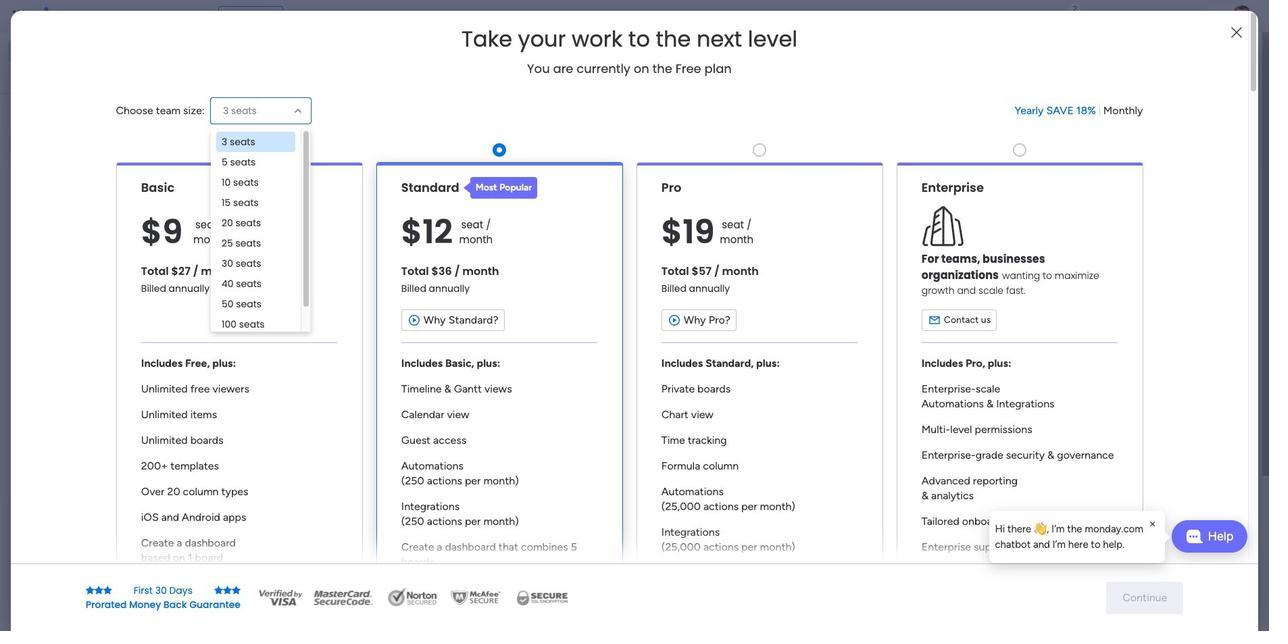 Task type: describe. For each thing, give the bounding box(es) containing it.
2 image
[[1070, 1, 1082, 16]]

mcafee secure image
[[449, 588, 503, 608]]

invite members image
[[1089, 9, 1103, 23]]

billing cycle selection group
[[1015, 103, 1144, 118]]

chat bot icon image
[[1186, 530, 1203, 544]]

3 star image from the left
[[223, 586, 232, 595]]

2 star image from the left
[[94, 586, 103, 595]]

standard tier selected option
[[376, 162, 623, 610]]

2 star image from the left
[[214, 586, 223, 595]]

tier options list box
[[116, 138, 1144, 610]]

circle o image
[[1026, 161, 1035, 172]]

component image
[[744, 268, 756, 280]]

add to favorites image
[[698, 247, 711, 261]]

search everything image
[[1152, 9, 1166, 23]]

getting started element
[[1006, 493, 1209, 547]]

remove from favorites image
[[459, 247, 473, 261]]

0 horizontal spatial add to favorites image
[[459, 413, 473, 426]]

section head inside standard tier selected 'option'
[[464, 177, 538, 199]]

1 vertical spatial terry turtle image
[[281, 556, 308, 583]]

1 horizontal spatial add to favorites image
[[936, 247, 950, 261]]

norton secured image
[[383, 588, 444, 608]]



Task type: vqa. For each thing, say whether or not it's contained in the screenshot.
McAfee secure image
yes



Task type: locate. For each thing, give the bounding box(es) containing it.
select product image
[[12, 9, 26, 23]]

0 vertical spatial terry turtle image
[[1232, 5, 1254, 27]]

3 star image from the left
[[232, 586, 241, 595]]

heading
[[462, 27, 798, 51]]

add to favorites image
[[936, 247, 950, 261], [459, 413, 473, 426]]

0 horizontal spatial terry turtle image
[[281, 556, 308, 583]]

notifications image
[[1030, 9, 1043, 23]]

help center element
[[1006, 558, 1209, 612]]

star image
[[103, 586, 112, 595], [214, 586, 223, 595], [232, 586, 241, 595]]

ssl encrypted image
[[508, 588, 576, 608]]

0 horizontal spatial star image
[[103, 586, 112, 595]]

mastercard secure code image
[[310, 588, 377, 608]]

1 star image from the left
[[103, 586, 112, 595]]

star image
[[86, 586, 94, 595], [94, 586, 103, 595], [223, 586, 232, 595]]

1 vertical spatial option
[[8, 64, 164, 85]]

star image for first star icon from the right
[[232, 586, 241, 595]]

option
[[8, 41, 164, 62], [8, 64, 164, 85], [0, 160, 172, 163]]

2 horizontal spatial star image
[[232, 586, 241, 595]]

1 vertical spatial add to favorites image
[[459, 413, 473, 426]]

terry turtle image up the verified by visa image
[[281, 556, 308, 583]]

quick search results list box
[[249, 126, 974, 471]]

1 star image from the left
[[86, 586, 94, 595]]

basic tier selected option
[[116, 162, 363, 610]]

terry turtle image right help image
[[1232, 5, 1254, 27]]

dialog
[[990, 511, 1166, 563]]

1 horizontal spatial star image
[[214, 586, 223, 595]]

section head
[[464, 177, 538, 199]]

enterprise tier selected option
[[897, 162, 1144, 610]]

close recently visited image
[[249, 110, 266, 126]]

check circle image
[[1026, 144, 1035, 154]]

see plans image
[[224, 9, 236, 24]]

0 vertical spatial option
[[8, 41, 164, 62]]

terry turtle image
[[1232, 5, 1254, 27], [281, 556, 308, 583]]

pro tier selected option
[[637, 162, 883, 610]]

0 vertical spatial add to favorites image
[[936, 247, 950, 261]]

monday marketplace image
[[1119, 9, 1133, 23]]

list box
[[0, 158, 172, 481]]

2 element
[[386, 509, 402, 525], [386, 509, 402, 525]]

verified by visa image
[[257, 588, 304, 608]]

update feed image
[[1059, 9, 1073, 23]]

2 vertical spatial option
[[0, 160, 172, 163]]

help image
[[1182, 9, 1195, 23]]

terry turtle image
[[281, 605, 308, 632]]

star image for second star icon from the right
[[103, 586, 112, 595]]

1 horizontal spatial terry turtle image
[[1232, 5, 1254, 27]]

templates image image
[[1018, 272, 1197, 365]]



